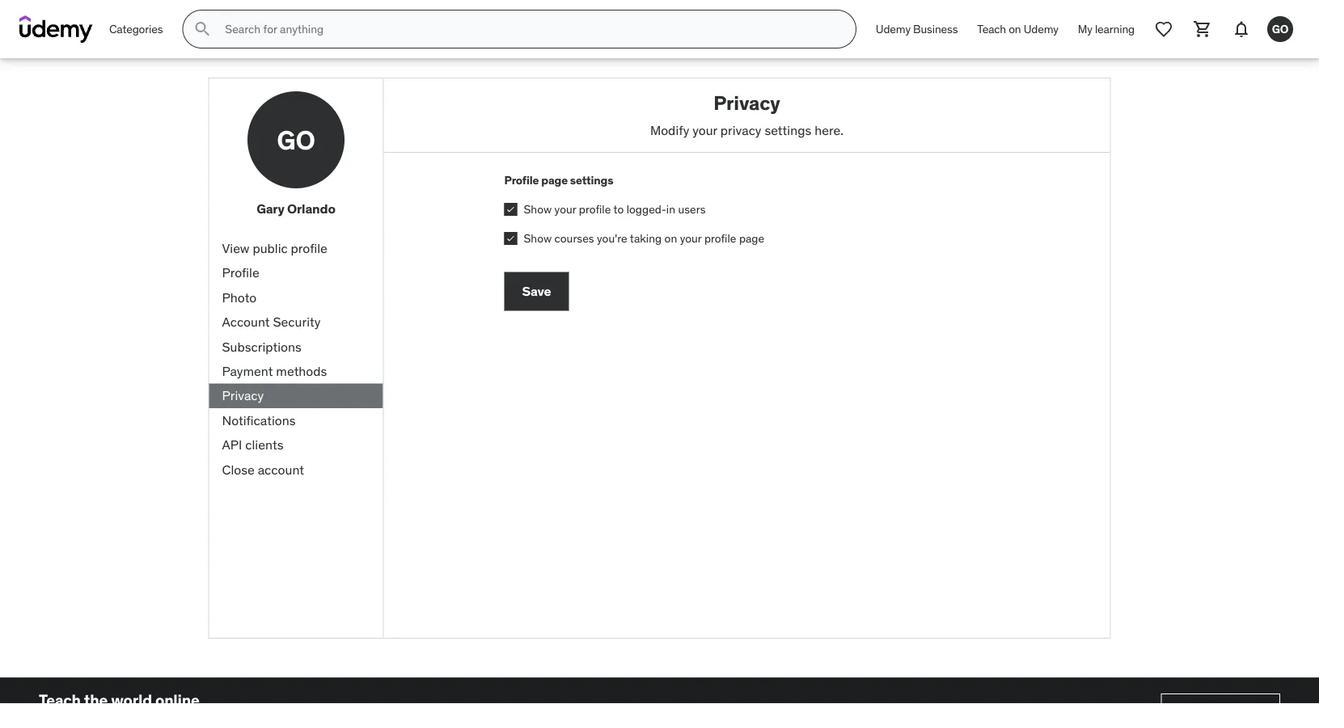 Task type: locate. For each thing, give the bounding box(es) containing it.
1 horizontal spatial udemy
[[1024, 22, 1059, 36]]

methods
[[276, 363, 327, 380]]

2 vertical spatial your
[[680, 231, 702, 245]]

go
[[1273, 22, 1289, 36], [277, 124, 315, 156]]

taking
[[630, 231, 662, 245]]

page
[[542, 173, 568, 188], [740, 231, 765, 245]]

0 vertical spatial your
[[693, 122, 718, 138]]

udemy
[[876, 22, 911, 36], [1024, 22, 1059, 36]]

0 horizontal spatial on
[[665, 231, 678, 245]]

2 udemy from the left
[[1024, 22, 1059, 36]]

udemy inside teach on udemy "link"
[[1024, 22, 1059, 36]]

view
[[222, 240, 250, 257]]

1 horizontal spatial settings
[[765, 122, 812, 138]]

api
[[222, 437, 242, 454]]

profile
[[579, 202, 611, 217], [705, 231, 737, 245], [291, 240, 328, 257]]

profile for show your profile to logged-in users
[[579, 202, 611, 217]]

your right "modify"
[[693, 122, 718, 138]]

your down profile page settings
[[555, 202, 577, 217]]

modify
[[651, 122, 690, 138]]

profile
[[505, 173, 539, 188], [222, 265, 260, 281]]

1 horizontal spatial profile
[[505, 173, 539, 188]]

0 vertical spatial page
[[542, 173, 568, 188]]

1 vertical spatial privacy
[[222, 388, 264, 404]]

xsmall image down profile page settings
[[505, 203, 518, 216]]

1 vertical spatial profile
[[222, 265, 260, 281]]

security
[[273, 314, 321, 331]]

gary orlando
[[257, 201, 336, 217]]

on right the teach
[[1009, 22, 1022, 36]]

profile inside the view public profile profile photo account security subscriptions payment methods privacy notifications api clients close account
[[291, 240, 328, 257]]

teach on udemy link
[[968, 10, 1069, 49]]

0 vertical spatial profile
[[505, 173, 539, 188]]

account
[[258, 462, 304, 478]]

0 vertical spatial settings
[[765, 122, 812, 138]]

0 vertical spatial privacy
[[714, 91, 781, 115]]

0 horizontal spatial go
[[277, 124, 315, 156]]

settings up show your profile to logged-in users
[[570, 173, 614, 188]]

1 horizontal spatial privacy
[[714, 91, 781, 115]]

1 vertical spatial xsmall image
[[505, 232, 518, 245]]

categories
[[109, 22, 163, 36]]

go link
[[1262, 10, 1301, 49]]

notifications
[[222, 412, 296, 429]]

wishlist image
[[1155, 19, 1174, 39]]

here.
[[815, 122, 844, 138]]

xsmall image up save button at the top left of the page
[[505, 232, 518, 245]]

1 vertical spatial your
[[555, 202, 577, 217]]

orlando
[[287, 201, 336, 217]]

privacy up the privacy
[[714, 91, 781, 115]]

0 horizontal spatial privacy
[[222, 388, 264, 404]]

public
[[253, 240, 288, 257]]

udemy left business
[[876, 22, 911, 36]]

1 horizontal spatial on
[[1009, 22, 1022, 36]]

show courses you're taking on your profile page
[[524, 231, 765, 245]]

Search for anything text field
[[222, 15, 837, 43]]

1 xsmall image from the top
[[505, 203, 518, 216]]

business
[[914, 22, 958, 36]]

1 vertical spatial on
[[665, 231, 678, 245]]

show left courses
[[524, 231, 552, 245]]

0 vertical spatial xsmall image
[[505, 203, 518, 216]]

0 vertical spatial on
[[1009, 22, 1022, 36]]

0 vertical spatial show
[[524, 202, 552, 217]]

photo
[[222, 289, 257, 306]]

account
[[222, 314, 270, 331]]

settings
[[765, 122, 812, 138], [570, 173, 614, 188]]

1 horizontal spatial profile
[[579, 202, 611, 217]]

2 xsmall image from the top
[[505, 232, 518, 245]]

profile left to
[[579, 202, 611, 217]]

0 vertical spatial go
[[1273, 22, 1289, 36]]

1 horizontal spatial page
[[740, 231, 765, 245]]

logged-
[[627, 202, 667, 217]]

show down profile page settings
[[524, 202, 552, 217]]

your inside privacy modify your privacy settings here.
[[693, 122, 718, 138]]

udemy left my
[[1024, 22, 1059, 36]]

xsmall image for show your profile to logged-in users
[[505, 203, 518, 216]]

notifications image
[[1233, 19, 1252, 39]]

go up gary orlando at the top of the page
[[277, 124, 315, 156]]

learning
[[1096, 22, 1135, 36]]

view public profile profile photo account security subscriptions payment methods privacy notifications api clients close account
[[222, 240, 328, 478]]

account security link
[[209, 310, 383, 335]]

udemy business
[[876, 22, 958, 36]]

users
[[679, 202, 706, 217]]

settings left here.
[[765, 122, 812, 138]]

your down "users"
[[680, 231, 702, 245]]

show
[[524, 202, 552, 217], [524, 231, 552, 245]]

submit search image
[[193, 19, 212, 39]]

in
[[667, 202, 676, 217]]

1 udemy from the left
[[876, 22, 911, 36]]

privacy
[[714, 91, 781, 115], [222, 388, 264, 404]]

on right taking
[[665, 231, 678, 245]]

shopping cart with 0 items image
[[1194, 19, 1213, 39]]

on
[[1009, 22, 1022, 36], [665, 231, 678, 245]]

api clients link
[[209, 433, 383, 458]]

1 show from the top
[[524, 202, 552, 217]]

xsmall image
[[505, 203, 518, 216], [505, 232, 518, 245]]

0 horizontal spatial profile
[[222, 265, 260, 281]]

profile down "users"
[[705, 231, 737, 245]]

profile up profile link
[[291, 240, 328, 257]]

1 vertical spatial show
[[524, 231, 552, 245]]

udemy business link
[[867, 10, 968, 49]]

2 show from the top
[[524, 231, 552, 245]]

go right notifications icon
[[1273, 22, 1289, 36]]

show your profile to logged-in users
[[524, 202, 706, 217]]

0 horizontal spatial profile
[[291, 240, 328, 257]]

1 vertical spatial settings
[[570, 173, 614, 188]]

privacy down payment
[[222, 388, 264, 404]]

subscriptions
[[222, 339, 302, 355]]

privacy
[[721, 122, 762, 138]]

0 horizontal spatial udemy
[[876, 22, 911, 36]]

2 horizontal spatial profile
[[705, 231, 737, 245]]

teach
[[978, 22, 1007, 36]]

your
[[693, 122, 718, 138], [555, 202, 577, 217], [680, 231, 702, 245]]



Task type: describe. For each thing, give the bounding box(es) containing it.
subscriptions link
[[209, 335, 383, 359]]

teach on udemy
[[978, 22, 1059, 36]]

my learning link
[[1069, 10, 1145, 49]]

my learning
[[1079, 22, 1135, 36]]

to
[[614, 202, 624, 217]]

notifications link
[[209, 409, 383, 433]]

udemy inside udemy business link
[[876, 22, 911, 36]]

clients
[[245, 437, 284, 454]]

0 horizontal spatial page
[[542, 173, 568, 188]]

payment
[[222, 363, 273, 380]]

1 vertical spatial go
[[277, 124, 315, 156]]

my
[[1079, 22, 1093, 36]]

close account link
[[209, 458, 383, 482]]

show for show your profile to logged-in users
[[524, 202, 552, 217]]

profile for view public profile profile photo account security subscriptions payment methods privacy notifications api clients close account
[[291, 240, 328, 257]]

payment methods link
[[209, 359, 383, 384]]

udemy image
[[19, 15, 93, 43]]

privacy inside privacy modify your privacy settings here.
[[714, 91, 781, 115]]

view public profile link
[[209, 236, 383, 261]]

profile page settings
[[505, 173, 614, 188]]

on inside teach on udemy "link"
[[1009, 22, 1022, 36]]

categories button
[[100, 10, 173, 49]]

show for show courses you're taking on your profile page
[[524, 231, 552, 245]]

1 vertical spatial page
[[740, 231, 765, 245]]

xsmall image for show courses you're taking on your profile page
[[505, 232, 518, 245]]

1 horizontal spatial go
[[1273, 22, 1289, 36]]

settings inside privacy modify your privacy settings here.
[[765, 122, 812, 138]]

gary
[[257, 201, 285, 217]]

privacy inside the view public profile profile photo account security subscriptions payment methods privacy notifications api clients close account
[[222, 388, 264, 404]]

save
[[522, 283, 552, 300]]

0 horizontal spatial settings
[[570, 173, 614, 188]]

you're
[[597, 231, 628, 245]]

close
[[222, 462, 255, 478]]

privacy link
[[209, 384, 383, 409]]

profile link
[[209, 261, 383, 286]]

courses
[[555, 231, 595, 245]]

privacy modify your privacy settings here.
[[651, 91, 844, 138]]

save button
[[505, 272, 569, 311]]

profile inside the view public profile profile photo account security subscriptions payment methods privacy notifications api clients close account
[[222, 265, 260, 281]]

photo link
[[209, 286, 383, 310]]



Task type: vqa. For each thing, say whether or not it's contained in the screenshot.
Save button at the left
yes



